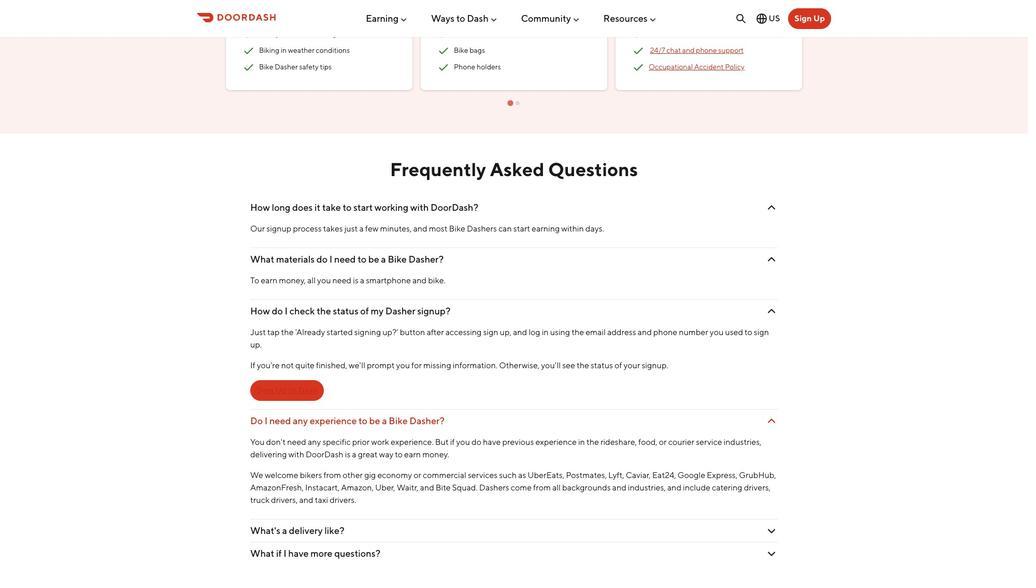 Task type: describe. For each thing, give the bounding box(es) containing it.
services
[[468, 471, 498, 481]]

my
[[371, 306, 384, 317]]

most
[[429, 224, 448, 234]]

0 horizontal spatial experience
[[310, 416, 357, 427]]

the inside the 'you don't need any specific prior work experience. but if you do have previous experience in the rideshare, food, or courier service industries, delivering with doordash is a great way to earn money.'
[[587, 438, 599, 448]]

industries, inside we welcome bikers from other gig economy or commercial services such as ubereats, postmates, lyft, caviar, eat24, google express, grubhub, amazonfresh, instacart, amazon, uber, waitr, and bite squad. dashers come from all backgrounds and industries, and include catering drivers, truck drivers, and taxi drivers.
[[628, 483, 666, 493]]

is inside the 'you don't need any specific prior work experience. but if you do have previous experience in the rideshare, food, or courier service industries, delivering with doordash is a great way to earn money.'
[[345, 450, 351, 460]]

a right what's
[[282, 526, 287, 537]]

dasher? for do i need any experience to be a bike dasher?
[[410, 416, 445, 427]]

chat
[[667, 46, 681, 55]]

you inside just tap the 'already started signing up?' button after accessing sign up, and log in using the email address and phone number you used to sign up.
[[710, 328, 724, 338]]

bike dasher safety tips
[[259, 63, 332, 71]]

ways to dash
[[431, 13, 489, 24]]

you don't need any specific prior work experience. but if you do have previous experience in the rideshare, food, or courier service industries, delivering with doordash is a great way to earn money.
[[250, 438, 762, 460]]

it
[[315, 202, 321, 213]]

the right tap
[[281, 328, 294, 338]]

specific
[[323, 438, 351, 448]]

signup?
[[418, 306, 451, 317]]

phone
[[454, 63, 476, 71]]

button
[[400, 328, 425, 338]]

1 sign from the left
[[484, 328, 499, 338]]

need up don't
[[270, 416, 291, 427]]

bike.
[[428, 276, 446, 286]]

you
[[250, 438, 265, 448]]

process
[[293, 224, 322, 234]]

frequently
[[390, 158, 486, 180]]

what's
[[250, 526, 281, 537]]

and left the most
[[414, 224, 428, 234]]

doordash?
[[431, 202, 479, 213]]

for
[[412, 361, 422, 371]]

2 sign from the left
[[754, 328, 770, 338]]

check mark image left safety
[[243, 28, 255, 40]]

caviar,
[[626, 471, 651, 481]]

using
[[551, 328, 571, 338]]

finished,
[[316, 361, 347, 371]]

google
[[678, 471, 706, 481]]

chevron down image for how do i check the status of my dasher signup?
[[766, 305, 778, 318]]

all inside we welcome bikers from other gig economy or commercial services such as ubereats, postmates, lyft, caviar, eat24, google express, grubhub, amazonfresh, instacart, amazon, uber, waitr, and bite squad. dashers come from all backgrounds and industries, and include catering drivers, truck drivers, and taxi drivers.
[[553, 483, 561, 493]]

to inside just tap the 'already started signing up?' button after accessing sign up, and log in using the email address and phone number you used to sign up.
[[745, 328, 753, 338]]

like the below, and more!
[[438, 0, 581, 18]]

the right check
[[317, 306, 331, 317]]

backgrounds
[[563, 483, 611, 493]]

and left the taxi
[[299, 496, 314, 506]]

0 horizontal spatial dash
[[299, 386, 318, 396]]

in inside just tap the 'already started signing up?' button after accessing sign up, and log in using the email address and phone number you used to sign up.
[[542, 328, 549, 338]]

the inside 'like the below, and more!'
[[570, 0, 581, 7]]

chevron down image for do i need any experience to be a bike dasher?
[[766, 415, 778, 428]]

experience.
[[391, 438, 434, 448]]

just tap the 'already started signing up?' button after accessing sign up, and log in using the email address and phone number you used to sign up.
[[250, 328, 770, 350]]

asked
[[490, 158, 545, 180]]

us
[[769, 13, 781, 23]]

what for what materials do i need to be a bike dasher?
[[250, 254, 275, 265]]

to earn money, all you need is a smartphone and bike.
[[250, 276, 449, 286]]

sign for sign up to dash
[[257, 386, 274, 396]]

signup
[[267, 224, 292, 234]]

long
[[272, 202, 291, 213]]

you inside the 'you don't need any specific prior work experience. but if you do have previous experience in the rideshare, food, or courier service industries, delivering with doordash is a great way to earn money.'
[[457, 438, 470, 448]]

1 vertical spatial drivers,
[[271, 496, 298, 506]]

we'll
[[349, 361, 366, 371]]

0 horizontal spatial do
[[272, 306, 283, 317]]

bike
[[296, 30, 310, 38]]

information.
[[453, 361, 498, 371]]

and down lyft,
[[613, 483, 627, 493]]

any for specific
[[308, 438, 321, 448]]

or inside the 'you don't need any specific prior work experience. but if you do have previous experience in the rideshare, food, or courier service industries, delivering with doordash is a great way to earn money.'
[[660, 438, 667, 448]]

work
[[371, 438, 389, 448]]

in inside the 'you don't need any specific prior work experience. but if you do have previous experience in the rideshare, food, or courier service industries, delivering with doordash is a great way to earn money.'
[[579, 438, 585, 448]]

a up work
[[382, 416, 387, 427]]

be for experience
[[370, 416, 380, 427]]

to inside the 'you don't need any specific prior work experience. but if you do have previous experience in the rideshare, food, or courier service industries, delivering with doordash is a great way to earn money.'
[[395, 450, 403, 460]]

bike bags
[[454, 46, 487, 55]]

if
[[250, 361, 256, 371]]

after
[[427, 328, 444, 338]]

up.
[[250, 340, 262, 350]]

0 horizontal spatial earn
[[261, 276, 278, 286]]

what's a delivery like?
[[250, 526, 345, 537]]

courier
[[669, 438, 695, 448]]

questions
[[549, 158, 638, 180]]

bike down biking
[[259, 63, 274, 71]]

tap
[[268, 328, 280, 338]]

with inside know before you go region
[[281, 30, 295, 38]]

otherwise,
[[500, 361, 540, 371]]

sign up
[[795, 13, 826, 23]]

you'll
[[542, 361, 561, 371]]

need inside the 'you don't need any specific prior work experience. but if you do have previous experience in the rideshare, food, or courier service industries, delivering with doordash is a great way to earn money.'
[[287, 438, 306, 448]]

but
[[436, 438, 449, 448]]

up for sign up to dash
[[276, 386, 287, 396]]

within
[[562, 224, 584, 234]]

dashers inside we welcome bikers from other gig economy or commercial services such as ubereats, postmates, lyft, caviar, eat24, google express, grubhub, amazonfresh, instacart, amazon, uber, waitr, and bite squad. dashers come from all backgrounds and industries, and include catering drivers, truck drivers, and taxi drivers.
[[480, 483, 510, 493]]

the right using
[[572, 328, 585, 338]]

prior
[[352, 438, 370, 448]]

bike right the most
[[449, 224, 466, 234]]

taxi
[[315, 496, 328, 506]]

like?
[[325, 526, 345, 537]]

bike up smartphone
[[388, 254, 407, 265]]

our
[[250, 224, 265, 234]]

bite
[[436, 483, 451, 493]]

bike up experience.
[[389, 416, 408, 427]]

be for need
[[369, 254, 379, 265]]

0 horizontal spatial have
[[289, 549, 309, 560]]

0 vertical spatial do
[[317, 254, 328, 265]]

you down the what materials do i need to be a bike dasher?
[[317, 276, 331, 286]]

and right chat
[[683, 46, 695, 55]]

and left bike.
[[413, 276, 427, 286]]

0 vertical spatial dashers
[[467, 224, 497, 234]]

sign for sign up
[[795, 13, 812, 23]]

takes
[[323, 224, 343, 234]]

'already
[[295, 328, 325, 338]]

sign up to dash
[[257, 386, 318, 396]]

experience inside the 'you don't need any specific prior work experience. but if you do have previous experience in the rideshare, food, or courier service industries, delivering with doordash is a great way to earn money.'
[[536, 438, 577, 448]]

number
[[679, 328, 709, 338]]

24/7 chat and phone support
[[651, 46, 744, 55]]

policy
[[726, 63, 745, 71]]

ubereats,
[[528, 471, 565, 481]]

select a slide to show tab list
[[222, 98, 807, 107]]

do i need any experience to be a bike dasher?
[[250, 416, 445, 427]]

log
[[529, 328, 541, 338]]

a down the what materials do i need to be a bike dasher?
[[360, 276, 365, 286]]

bags
[[470, 46, 485, 55]]

amazon,
[[341, 483, 374, 493]]

up,
[[500, 328, 512, 338]]

0 vertical spatial start
[[354, 202, 373, 213]]

service
[[697, 438, 723, 448]]

questions?
[[335, 549, 381, 560]]

instacart,
[[305, 483, 340, 493]]

grubhub,
[[740, 471, 777, 481]]

sign up to dash link
[[250, 381, 324, 401]]

and right up,
[[513, 328, 527, 338]]

have inside the 'you don't need any specific prior work experience. but if you do have previous experience in the rideshare, food, or courier service industries, delivering with doordash is a great way to earn money.'
[[483, 438, 501, 448]]

how long does it take to start working with doordash?
[[250, 202, 479, 213]]

and right address at the right bottom of the page
[[638, 328, 652, 338]]

lyft,
[[609, 471, 625, 481]]

great
[[358, 450, 378, 460]]

a right just
[[360, 224, 364, 234]]

ways
[[431, 13, 455, 24]]

doordash
[[306, 450, 344, 460]]

globe line image
[[756, 12, 768, 25]]

gig
[[365, 471, 376, 481]]

1 vertical spatial status
[[591, 361, 613, 371]]

1 vertical spatial from
[[534, 483, 551, 493]]

earn inside the 'you don't need any specific prior work experience. but if you do have previous experience in the rideshare, food, or courier service industries, delivering with doordash is a great way to earn money.'
[[405, 450, 421, 460]]

check mark image left phone
[[438, 61, 450, 73]]

in inside know before you go region
[[281, 46, 287, 55]]

to down not
[[289, 386, 297, 396]]

chevron down image for how long does it take to start working with doordash?
[[766, 201, 778, 214]]



Task type: locate. For each thing, give the bounding box(es) containing it.
0 vertical spatial status
[[333, 306, 359, 317]]

1 vertical spatial tips
[[320, 63, 332, 71]]

1 horizontal spatial or
[[660, 438, 667, 448]]

1 vertical spatial experience
[[536, 438, 577, 448]]

0 vertical spatial drivers,
[[744, 483, 771, 493]]

0 vertical spatial be
[[369, 254, 379, 265]]

phone inside know before you go region
[[697, 46, 718, 55]]

how
[[250, 202, 270, 213], [250, 306, 270, 317]]

just
[[250, 328, 266, 338]]

1 horizontal spatial industries,
[[724, 438, 762, 448]]

chevron down image
[[766, 201, 778, 214], [766, 253, 778, 266], [766, 415, 778, 428], [766, 525, 778, 538]]

we
[[250, 471, 263, 481]]

earn right to
[[261, 276, 278, 286]]

community
[[521, 13, 571, 24]]

1 horizontal spatial all
[[553, 483, 561, 493]]

4 chevron down image from the top
[[766, 525, 778, 538]]

dash down quite
[[299, 386, 318, 396]]

1 horizontal spatial tips
[[383, 0, 395, 7]]

1 horizontal spatial from
[[534, 483, 551, 493]]

more
[[311, 549, 333, 560]]

check mark image
[[243, 28, 255, 40], [633, 44, 645, 57], [438, 61, 450, 73], [633, 61, 645, 73]]

1 vertical spatial dashers
[[480, 483, 510, 493]]

1 vertical spatial how
[[250, 306, 270, 317]]

and inside 'like the below, and more!'
[[460, 10, 472, 18]]

phone holders
[[454, 63, 501, 71]]

1 horizontal spatial phone
[[697, 46, 718, 55]]

1 vertical spatial all
[[553, 483, 561, 493]]

0 horizontal spatial tips
[[320, 63, 332, 71]]

the left rideshare,
[[587, 438, 599, 448]]

money,
[[279, 276, 306, 286]]

1 vertical spatial phone
[[654, 328, 678, 338]]

missing
[[424, 361, 452, 371]]

any
[[293, 416, 308, 427], [308, 438, 321, 448]]

if inside the 'you don't need any specific prior work experience. but if you do have previous experience in the rideshare, food, or courier service industries, delivering with doordash is a great way to earn money.'
[[450, 438, 455, 448]]

how left long
[[250, 202, 270, 213]]

0 horizontal spatial start
[[354, 202, 373, 213]]

with up bikers
[[289, 450, 304, 460]]

you left the 'used'
[[710, 328, 724, 338]]

to
[[250, 276, 259, 286]]

resources link
[[604, 9, 657, 28]]

1 vertical spatial do
[[272, 306, 283, 317]]

a inside the 'you don't need any specific prior work experience. but if you do have previous experience in the rideshare, food, or courier service industries, delivering with doordash is a great way to earn money.'
[[352, 450, 357, 460]]

dashers down services at the left of the page
[[480, 483, 510, 493]]

in up postmates,
[[579, 438, 585, 448]]

is down "specific" at the left bottom
[[345, 450, 351, 460]]

0 horizontal spatial of
[[361, 306, 369, 317]]

dasher? for what materials do i need to be a bike dasher?
[[409, 254, 444, 265]]

1 vertical spatial in
[[542, 328, 549, 338]]

1 vertical spatial be
[[370, 416, 380, 427]]

amazonfresh,
[[250, 483, 304, 493]]

in right biking
[[281, 46, 287, 55]]

have left 'previous'
[[483, 438, 501, 448]]

0 horizontal spatial phone
[[654, 328, 678, 338]]

i
[[330, 254, 333, 265], [285, 306, 288, 317], [265, 416, 268, 427], [284, 549, 287, 560]]

i left check
[[285, 306, 288, 317]]

0 horizontal spatial from
[[324, 471, 341, 481]]

from down ubereats,
[[534, 483, 551, 493]]

to right take
[[343, 202, 352, 213]]

dasher? up but
[[410, 416, 445, 427]]

any up doordash
[[308, 438, 321, 448]]

start right can
[[514, 224, 531, 234]]

any for experience
[[293, 416, 308, 427]]

commercial
[[423, 471, 467, 481]]

0 vertical spatial dasher?
[[409, 254, 444, 265]]

what if i have more questions?
[[250, 549, 381, 560]]

sign inside sign up button
[[795, 13, 812, 23]]

0 vertical spatial have
[[483, 438, 501, 448]]

bike
[[454, 46, 469, 55], [259, 63, 274, 71], [449, 224, 466, 234], [388, 254, 407, 265], [389, 416, 408, 427]]

1 what from the top
[[250, 254, 275, 265]]

0 vertical spatial how
[[250, 202, 270, 213]]

1 vertical spatial industries,
[[628, 483, 666, 493]]

do right materials
[[317, 254, 328, 265]]

2 vertical spatial with
[[289, 450, 304, 460]]

how for how do i check the status of my dasher signup?
[[250, 306, 270, 317]]

with inside the 'you don't need any specific prior work experience. but if you do have previous experience in the rideshare, food, or courier service industries, delivering with doordash is a great way to earn money.'
[[289, 450, 304, 460]]

dasher? up bike.
[[409, 254, 444, 265]]

or up waitr,
[[414, 471, 422, 481]]

2 chevron down image from the top
[[766, 548, 778, 560]]

as
[[519, 471, 527, 481]]

0 horizontal spatial up
[[276, 386, 287, 396]]

1 horizontal spatial sign
[[795, 13, 812, 23]]

you left 'for'
[[397, 361, 410, 371]]

if down what's
[[276, 549, 282, 560]]

industries, down caviar,
[[628, 483, 666, 493]]

any inside the 'you don't need any specific prior work experience. but if you do have previous experience in the rideshare, food, or courier service industries, delivering with doordash is a great way to earn money.'
[[308, 438, 321, 448]]

3 chevron down image from the top
[[766, 415, 778, 428]]

smartphone
[[366, 276, 411, 286]]

1 horizontal spatial sign
[[754, 328, 770, 338]]

to right the 'used'
[[745, 328, 753, 338]]

postmates,
[[566, 471, 607, 481]]

a up smartphone
[[381, 254, 386, 265]]

or right food,
[[660, 438, 667, 448]]

up down not
[[276, 386, 287, 396]]

chevron down image for what materials do i need to be a bike dasher?
[[766, 253, 778, 266]]

0 vertical spatial what
[[250, 254, 275, 265]]

0 vertical spatial from
[[324, 471, 341, 481]]

of left my
[[361, 306, 369, 317]]

drivers, down grubhub,
[[744, 483, 771, 493]]

0 vertical spatial dasher
[[275, 63, 298, 71]]

have down what's a delivery like?
[[289, 549, 309, 560]]

1 vertical spatial dasher?
[[410, 416, 445, 427]]

1 vertical spatial dash
[[299, 386, 318, 396]]

1 vertical spatial with
[[411, 202, 429, 213]]

status
[[333, 306, 359, 317], [591, 361, 613, 371]]

what down what's
[[250, 549, 275, 560]]

0 horizontal spatial sign
[[257, 386, 274, 396]]

0 vertical spatial phone
[[697, 46, 718, 55]]

check mark image left 'occupational'
[[633, 61, 645, 73]]

or
[[660, 438, 667, 448], [414, 471, 422, 481]]

2 horizontal spatial do
[[472, 438, 482, 448]]

if right but
[[450, 438, 455, 448]]

materials
[[276, 254, 315, 265]]

1 horizontal spatial in
[[542, 328, 549, 338]]

chevron down image for what's a delivery like?
[[766, 525, 778, 538]]

dasher
[[275, 63, 298, 71], [386, 306, 416, 317]]

from up instacart,
[[324, 471, 341, 481]]

i down what's a delivery like?
[[284, 549, 287, 560]]

not
[[281, 361, 294, 371]]

we welcome bikers from other gig economy or commercial services such as ubereats, postmates, lyft, caviar, eat24, google express, grubhub, amazonfresh, instacart, amazon, uber, waitr, and bite squad. dashers come from all backgrounds and industries, and include catering drivers, truck drivers, and taxi drivers.
[[250, 471, 777, 506]]

need up the 'to earn money, all you need is a smartphone and bike.'
[[334, 254, 356, 265]]

catering
[[713, 483, 743, 493]]

experience up ubereats,
[[536, 438, 577, 448]]

i right do
[[265, 416, 268, 427]]

earning
[[532, 224, 560, 234]]

earning link
[[366, 9, 408, 28]]

more!
[[474, 10, 493, 18]]

in right log
[[542, 328, 549, 338]]

drivers,
[[744, 483, 771, 493], [271, 496, 298, 506]]

1 horizontal spatial do
[[317, 254, 328, 265]]

1 vertical spatial earn
[[405, 450, 421, 460]]

2 chevron down image from the top
[[766, 253, 778, 266]]

up for sign up
[[814, 13, 826, 23]]

in
[[281, 46, 287, 55], [542, 328, 549, 338], [579, 438, 585, 448]]

what up to
[[250, 254, 275, 265]]

1 vertical spatial or
[[414, 471, 422, 481]]

safety
[[259, 30, 280, 38]]

0 horizontal spatial all
[[308, 276, 316, 286]]

the right like
[[570, 0, 581, 7]]

sign
[[484, 328, 499, 338], [754, 328, 770, 338]]

check mark image
[[1023, 25, 1029, 38], [438, 28, 450, 40], [633, 28, 645, 40], [828, 28, 840, 40], [243, 44, 255, 57], [438, 44, 450, 57], [243, 61, 255, 73]]

of left "your"
[[615, 361, 622, 371]]

1 horizontal spatial experience
[[536, 438, 577, 448]]

need down the what materials do i need to be a bike dasher?
[[333, 276, 352, 286]]

1 vertical spatial up
[[276, 386, 287, 396]]

any down sign up to dash link
[[293, 416, 308, 427]]

1 horizontal spatial have
[[483, 438, 501, 448]]

know before you go region
[[222, 0, 1029, 107]]

0 vertical spatial chevron down image
[[766, 305, 778, 318]]

frequently asked questions
[[390, 158, 638, 180]]

0 horizontal spatial if
[[276, 549, 282, 560]]

1 vertical spatial start
[[514, 224, 531, 234]]

2 vertical spatial do
[[472, 438, 482, 448]]

1 vertical spatial if
[[276, 549, 282, 560]]

0 horizontal spatial dasher
[[275, 63, 298, 71]]

industries, right the service
[[724, 438, 762, 448]]

i up the 'to earn money, all you need is a smartphone and bike.'
[[330, 254, 333, 265]]

1 horizontal spatial status
[[591, 361, 613, 371]]

need right don't
[[287, 438, 306, 448]]

0 vertical spatial with
[[281, 30, 295, 38]]

start
[[354, 202, 373, 213], [514, 224, 531, 234]]

what for what if i have more questions?
[[250, 549, 275, 560]]

up
[[814, 13, 826, 23], [276, 386, 287, 396]]

sign right us
[[795, 13, 812, 23]]

or inside we welcome bikers from other gig economy or commercial services such as ubereats, postmates, lyft, caviar, eat24, google express, grubhub, amazonfresh, instacart, amazon, uber, waitr, and bite squad. dashers come from all backgrounds and industries, and include catering drivers, truck drivers, and taxi drivers.
[[414, 471, 422, 481]]

1 horizontal spatial of
[[615, 361, 622, 371]]

0 vertical spatial all
[[308, 276, 316, 286]]

0 vertical spatial dash
[[467, 13, 489, 24]]

1 vertical spatial what
[[250, 549, 275, 560]]

sign inside sign up to dash link
[[257, 386, 274, 396]]

your
[[624, 361, 641, 371]]

sign left up,
[[484, 328, 499, 338]]

all right the money,
[[308, 276, 316, 286]]

tips right safety
[[320, 63, 332, 71]]

1 vertical spatial any
[[308, 438, 321, 448]]

phone up accident
[[697, 46, 718, 55]]

sign down you're
[[257, 386, 274, 396]]

to right way
[[395, 450, 403, 460]]

need
[[334, 254, 356, 265], [333, 276, 352, 286], [270, 416, 291, 427], [287, 438, 306, 448]]

0 horizontal spatial drivers,
[[271, 496, 298, 506]]

how for how long does it take to start working with doordash?
[[250, 202, 270, 213]]

the right see
[[577, 361, 590, 371]]

phone inside just tap the 'already started signing up?' button after accessing sign up, and log in using the email address and phone number you used to sign up.
[[654, 328, 678, 338]]

email
[[586, 328, 606, 338]]

community link
[[521, 9, 581, 28]]

0 vertical spatial in
[[281, 46, 287, 55]]

check
[[290, 306, 315, 317]]

1 chevron down image from the top
[[766, 201, 778, 214]]

dash
[[467, 13, 489, 24], [299, 386, 318, 396]]

0 horizontal spatial sign
[[484, 328, 499, 338]]

drivers, down amazonfresh,
[[271, 496, 298, 506]]

1 vertical spatial is
[[345, 450, 351, 460]]

dasher right my
[[386, 306, 416, 317]]

check mark image left 24/7
[[633, 44, 645, 57]]

1 chevron down image from the top
[[766, 305, 778, 318]]

0 vertical spatial industries,
[[724, 438, 762, 448]]

earn down experience.
[[405, 450, 421, 460]]

1 vertical spatial dasher
[[386, 306, 416, 317]]

2 how from the top
[[250, 306, 270, 317]]

0 vertical spatial of
[[361, 306, 369, 317]]

tips inside tips to learn about:
[[383, 0, 395, 7]]

earning
[[366, 13, 399, 24]]

tips
[[383, 0, 395, 7], [320, 63, 332, 71]]

0 vertical spatial sign
[[795, 13, 812, 23]]

1 vertical spatial sign
[[257, 386, 274, 396]]

2 horizontal spatial in
[[579, 438, 585, 448]]

to up prior
[[359, 416, 368, 427]]

the
[[570, 0, 581, 7], [317, 306, 331, 317], [281, 328, 294, 338], [572, 328, 585, 338], [577, 361, 590, 371], [587, 438, 599, 448]]

and left bite
[[420, 483, 434, 493]]

2 what from the top
[[250, 549, 275, 560]]

0 horizontal spatial or
[[414, 471, 422, 481]]

0 vertical spatial if
[[450, 438, 455, 448]]

weather
[[288, 46, 315, 55]]

tips up the earning link
[[383, 0, 395, 7]]

1 horizontal spatial is
[[353, 276, 359, 286]]

be up smartphone
[[369, 254, 379, 265]]

accident
[[695, 63, 724, 71]]

1 horizontal spatial dasher
[[386, 306, 416, 317]]

what
[[250, 254, 275, 265], [250, 549, 275, 560]]

to up the 'helmets'
[[457, 13, 465, 24]]

previous
[[503, 438, 534, 448]]

such
[[500, 471, 517, 481]]

chevron down image for what if i have more questions?
[[766, 548, 778, 560]]

sign
[[795, 13, 812, 23], [257, 386, 274, 396]]

with up our signup process takes just a few minutes, and most bike dashers can start earning within days.
[[411, 202, 429, 213]]

0 vertical spatial experience
[[310, 416, 357, 427]]

quite
[[296, 361, 315, 371]]

have
[[483, 438, 501, 448], [289, 549, 309, 560]]

other
[[343, 471, 363, 481]]

you're
[[257, 361, 280, 371]]

all down ubereats,
[[553, 483, 561, 493]]

safety
[[299, 63, 319, 71]]

0 vertical spatial up
[[814, 13, 826, 23]]

is down the what materials do i need to be a bike dasher?
[[353, 276, 359, 286]]

days.
[[586, 224, 605, 234]]

below,
[[438, 10, 458, 18]]

experience up "specific" at the left bottom
[[310, 416, 357, 427]]

dash up the 'helmets'
[[467, 13, 489, 24]]

be up work
[[370, 416, 380, 427]]

waitr,
[[397, 483, 419, 493]]

24/7
[[651, 46, 666, 55]]

do inside the 'you don't need any specific prior work experience. but if you do have previous experience in the rideshare, food, or courier service industries, delivering with doordash is a great way to earn money.'
[[472, 438, 482, 448]]

1 how from the top
[[250, 202, 270, 213]]

express,
[[707, 471, 738, 481]]

dasher?
[[409, 254, 444, 265], [410, 416, 445, 427]]

used
[[726, 328, 744, 338]]

0 horizontal spatial industries,
[[628, 483, 666, 493]]

1 horizontal spatial up
[[814, 13, 826, 23]]

our signup process takes just a few minutes, and most bike dashers can start earning within days.
[[250, 224, 605, 234]]

up inside button
[[814, 13, 826, 23]]

dasher down weather
[[275, 63, 298, 71]]

0 vertical spatial is
[[353, 276, 359, 286]]

2 vertical spatial in
[[579, 438, 585, 448]]

to
[[243, 10, 249, 18], [457, 13, 465, 24], [343, 202, 352, 213], [358, 254, 367, 265], [745, 328, 753, 338], [289, 386, 297, 396], [359, 416, 368, 427], [395, 450, 403, 460]]

1 vertical spatial chevron down image
[[766, 548, 778, 560]]

status left "your"
[[591, 361, 613, 371]]

few
[[365, 224, 379, 234]]

industries, inside the 'you don't need any specific prior work experience. but if you do have previous experience in the rideshare, food, or courier service industries, delivering with doordash is a great way to earn money.'
[[724, 438, 762, 448]]

1 vertical spatial have
[[289, 549, 309, 560]]

how do i check the status of my dasher signup?
[[250, 306, 451, 317]]

dasher inside know before you go region
[[275, 63, 298, 71]]

0 horizontal spatial in
[[281, 46, 287, 55]]

chevron down image
[[766, 305, 778, 318], [766, 548, 778, 560]]

started
[[327, 328, 353, 338]]

status up started
[[333, 306, 359, 317]]

0 vertical spatial any
[[293, 416, 308, 427]]

0 horizontal spatial is
[[345, 450, 351, 460]]

you right but
[[457, 438, 470, 448]]

drivers.
[[330, 496, 357, 506]]

uber,
[[376, 483, 396, 493]]

money.
[[423, 450, 449, 460]]

ways to dash link
[[431, 9, 498, 28]]

a left the great
[[352, 450, 357, 460]]

signing
[[355, 328, 381, 338]]

do up tap
[[272, 306, 283, 317]]

0 vertical spatial earn
[[261, 276, 278, 286]]

do up services at the left of the page
[[472, 438, 482, 448]]

bikers
[[300, 471, 322, 481]]

0 horizontal spatial status
[[333, 306, 359, 317]]

phone left number
[[654, 328, 678, 338]]

holders
[[477, 63, 501, 71]]

to up the 'to earn money, all you need is a smartphone and bike.'
[[358, 254, 367, 265]]

1 horizontal spatial start
[[514, 224, 531, 234]]

minutes,
[[380, 224, 412, 234]]

learn
[[251, 10, 267, 18]]

sign right the 'used'
[[754, 328, 770, 338]]

and left more!
[[460, 10, 472, 18]]

what materials do i need to be a bike dasher?
[[250, 254, 444, 265]]

to inside tips to learn about:
[[243, 10, 249, 18]]

bike left the bags at the top left
[[454, 46, 469, 55]]

rideshare,
[[601, 438, 637, 448]]

and
[[460, 10, 472, 18], [683, 46, 695, 55], [414, 224, 428, 234], [413, 276, 427, 286], [513, 328, 527, 338], [638, 328, 652, 338], [420, 483, 434, 493], [613, 483, 627, 493], [668, 483, 682, 493], [299, 496, 314, 506]]

and down eat24,
[[668, 483, 682, 493]]

1 vertical spatial of
[[615, 361, 622, 371]]



Task type: vqa. For each thing, say whether or not it's contained in the screenshot.
Just tap the 'Already started signing up?' button after accessing sign up, and log in using the email address and phone number you used to sign up.
yes



